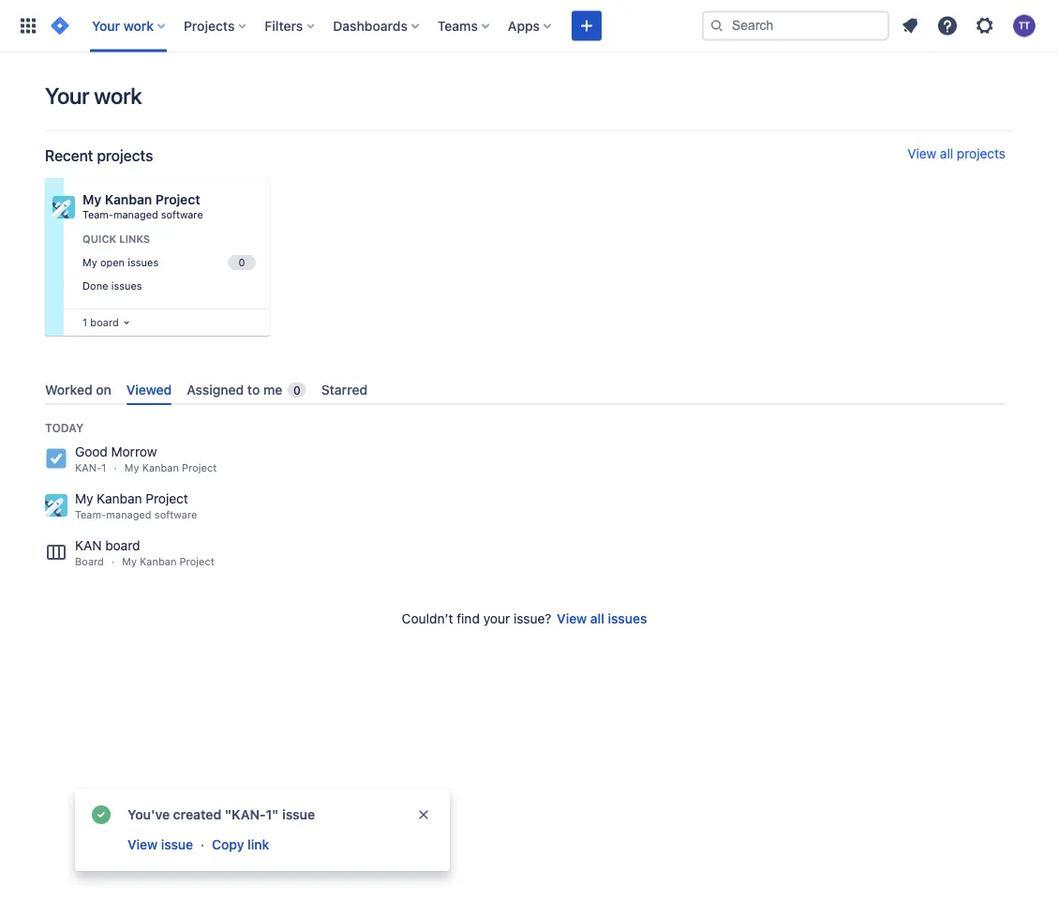 Task type: locate. For each thing, give the bounding box(es) containing it.
1 down the good
[[102, 462, 106, 474]]

work
[[123, 18, 154, 33], [94, 83, 142, 109]]

good
[[75, 444, 108, 460]]

2 vertical spatial view
[[128, 837, 158, 852]]

· right board on the bottom left of page
[[111, 556, 115, 568]]

board
[[90, 316, 119, 328], [105, 538, 140, 553]]

· down morrow
[[114, 462, 117, 474]]

kanban
[[105, 192, 152, 207], [142, 462, 179, 474], [97, 491, 142, 507], [140, 556, 177, 568]]

your up recent
[[45, 83, 89, 109]]

kanban down kan- at the left bottom of the page
[[97, 491, 142, 507]]

1
[[83, 316, 87, 328], [102, 462, 106, 474]]

0 horizontal spatial your
[[45, 83, 89, 109]]

issues
[[128, 256, 159, 268], [111, 279, 142, 291], [608, 611, 647, 627]]

banner
[[0, 0, 1059, 53]]

kanban down morrow
[[142, 462, 179, 474]]

team-
[[83, 209, 113, 221], [75, 509, 106, 521]]

1 horizontal spatial projects
[[957, 146, 1006, 161]]

board inside kan board board · my kanban project
[[105, 538, 140, 553]]

1 vertical spatial view
[[557, 611, 587, 627]]

0 vertical spatial your
[[92, 18, 120, 33]]

your right the appswitcher icon
[[92, 18, 120, 33]]

· inside kan board board · my kanban project
[[111, 556, 115, 568]]

notifications image
[[899, 15, 922, 37]]

managed up links
[[113, 209, 158, 221]]

0 vertical spatial software
[[161, 209, 203, 221]]

software
[[161, 209, 203, 221], [155, 509, 197, 521]]

board down done issues
[[90, 316, 119, 328]]

my down morrow
[[124, 462, 139, 474]]

filters button
[[259, 11, 322, 41]]

1 vertical spatial software
[[155, 509, 197, 521]]

your
[[484, 611, 510, 626]]

my kanban project team-managed software up kan board board · my kanban project
[[75, 491, 197, 521]]

1 horizontal spatial your
[[92, 18, 120, 33]]

team- up "quick"
[[83, 209, 113, 221]]

work up recent projects at the left top
[[94, 83, 142, 109]]

search image
[[710, 18, 725, 33]]

project
[[155, 192, 200, 207], [182, 462, 217, 474], [146, 491, 188, 507], [180, 556, 214, 568]]

teams
[[438, 18, 478, 33]]

quick links
[[83, 233, 150, 245]]

your work left the "projects" on the left top
[[92, 18, 154, 33]]

on
[[96, 382, 111, 397]]

·
[[114, 462, 117, 474], [111, 556, 115, 568]]

your work
[[92, 18, 154, 33], [45, 83, 142, 109]]

0 vertical spatial issues
[[128, 256, 159, 268]]

banner containing your work
[[0, 0, 1059, 53]]

1 board button
[[79, 312, 134, 333]]

tab list containing worked on
[[38, 374, 1014, 405]]

view for view issue
[[128, 837, 158, 852]]

0 horizontal spatial view
[[128, 837, 158, 852]]

dashboards button
[[328, 11, 427, 41]]

managed
[[113, 209, 158, 221], [106, 509, 152, 521]]

0 vertical spatial board
[[90, 316, 119, 328]]

open
[[100, 256, 125, 268]]

1 vertical spatial managed
[[106, 509, 152, 521]]

view
[[908, 146, 937, 161], [557, 611, 587, 627], [128, 837, 158, 852]]

0 vertical spatial ·
[[114, 462, 117, 474]]

board right kan
[[105, 538, 140, 553]]

success image
[[90, 804, 113, 826]]

done issues link
[[79, 275, 259, 296]]

worked
[[45, 382, 92, 397]]

issue down created
[[161, 837, 193, 852]]

today
[[45, 421, 84, 434]]

0 vertical spatial my kanban project team-managed software
[[83, 192, 203, 221]]

links
[[119, 233, 150, 245]]

me
[[263, 382, 283, 397]]

kanban up links
[[105, 192, 152, 207]]

kan-
[[75, 462, 102, 474]]

issue
[[282, 807, 315, 822], [161, 837, 193, 852]]

software up kan board board · my kanban project
[[155, 509, 197, 521]]

board inside 1 board popup button
[[90, 316, 119, 328]]

· inside "good morrow kan-1 · my kanban project"
[[114, 462, 117, 474]]

settings image
[[974, 15, 997, 37]]

0 vertical spatial issue
[[282, 807, 315, 822]]

1 vertical spatial 1
[[102, 462, 106, 474]]

0 horizontal spatial issue
[[161, 837, 193, 852]]

you've created "kan-1" issue
[[128, 807, 315, 822]]

0 vertical spatial managed
[[113, 209, 158, 221]]

projects
[[957, 146, 1006, 161], [97, 147, 153, 165]]

0 vertical spatial your work
[[92, 18, 154, 33]]

my inside "good morrow kan-1 · my kanban project"
[[124, 462, 139, 474]]

help image
[[937, 15, 959, 37]]

1 down done
[[83, 316, 87, 328]]

1 vertical spatial issues
[[111, 279, 142, 291]]

1 vertical spatial all
[[591, 611, 605, 627]]

my left the open
[[83, 256, 97, 268]]

good morrow kan-1 · my kanban project
[[75, 444, 217, 474]]

2 vertical spatial issues
[[608, 611, 647, 627]]

0 horizontal spatial all
[[591, 611, 605, 627]]

0 vertical spatial view
[[908, 146, 937, 161]]

view for view all projects
[[908, 146, 937, 161]]

teams button
[[432, 11, 497, 41]]

your work inside the your work dropdown button
[[92, 18, 154, 33]]

projects
[[184, 18, 235, 33]]

managed up kan board board · my kanban project
[[106, 509, 152, 521]]

jira software image
[[49, 15, 71, 37], [49, 15, 71, 37]]

view issue link
[[126, 834, 195, 856]]

my open issues link
[[79, 252, 259, 273]]

to
[[247, 382, 260, 397]]

my kanban project team-managed software up links
[[83, 192, 203, 221]]

all
[[940, 146, 954, 161], [591, 611, 605, 627]]

your
[[92, 18, 120, 33], [45, 83, 89, 109]]

my open issues
[[83, 256, 159, 268]]

1 board
[[83, 316, 119, 328]]

board image
[[119, 315, 134, 330]]

my up "quick"
[[83, 192, 101, 207]]

my kanban project team-managed software
[[83, 192, 203, 221], [75, 491, 197, 521]]

my
[[83, 192, 101, 207], [83, 256, 97, 268], [124, 462, 139, 474], [75, 491, 93, 507], [122, 556, 137, 568]]

tab list
[[38, 374, 1014, 405]]

assigned to me
[[187, 382, 283, 397]]

1 horizontal spatial 1
[[102, 462, 106, 474]]

1 vertical spatial board
[[105, 538, 140, 553]]

work left the "projects" on the left top
[[123, 18, 154, 33]]

issue right 1" on the bottom of the page
[[282, 807, 315, 822]]

copy link button
[[210, 834, 271, 856]]

find
[[457, 611, 480, 626]]

1 horizontal spatial view
[[557, 611, 587, 627]]

team- up kan
[[75, 509, 106, 521]]

0 vertical spatial all
[[940, 146, 954, 161]]

1 vertical spatial ·
[[111, 556, 115, 568]]

software up my open issues link on the left top
[[161, 209, 203, 221]]

view inside couldn't find your issue? view all issues
[[557, 611, 587, 627]]

view issue
[[128, 837, 193, 852]]

board for kan
[[105, 538, 140, 553]]

2 horizontal spatial view
[[908, 146, 937, 161]]

my right board on the bottom left of page
[[122, 556, 137, 568]]

0 horizontal spatial 1
[[83, 316, 87, 328]]

view all projects
[[908, 146, 1006, 161]]

your work up recent projects at the left top
[[45, 83, 142, 109]]

0 vertical spatial 1
[[83, 316, 87, 328]]

kanban right board on the bottom left of page
[[140, 556, 177, 568]]

0 vertical spatial work
[[123, 18, 154, 33]]

1 inside "good morrow kan-1 · my kanban project"
[[102, 462, 106, 474]]



Task type: vqa. For each thing, say whether or not it's contained in the screenshot.
Add people image
no



Task type: describe. For each thing, give the bounding box(es) containing it.
1 horizontal spatial issue
[[282, 807, 315, 822]]

1 vertical spatial my kanban project team-managed software
[[75, 491, 197, 521]]

kan board board · my kanban project
[[75, 538, 214, 568]]

issues inside 'done issues' link
[[111, 279, 142, 291]]

apps button
[[503, 11, 559, 41]]

created
[[173, 807, 222, 822]]

board
[[75, 556, 104, 568]]

projects button
[[178, 11, 254, 41]]

recent projects
[[45, 147, 153, 165]]

my inside kan board board · my kanban project
[[122, 556, 137, 568]]

apps
[[508, 18, 540, 33]]

1"
[[266, 807, 279, 822]]

1 vertical spatial your
[[45, 83, 89, 109]]

done issues
[[83, 279, 142, 291]]

1 horizontal spatial all
[[940, 146, 954, 161]]

0 vertical spatial team-
[[83, 209, 113, 221]]

Search field
[[702, 11, 890, 41]]

dismiss image
[[416, 807, 431, 822]]

issue?
[[514, 611, 552, 626]]

starred
[[321, 382, 368, 397]]

1 vertical spatial team-
[[75, 509, 106, 521]]

your work button
[[86, 11, 173, 41]]

link
[[248, 837, 269, 852]]

view all projects link
[[908, 146, 1006, 165]]

kan
[[75, 538, 102, 553]]

viewed
[[126, 382, 172, 397]]

view all issues link
[[555, 604, 649, 634]]

couldn't find your issue? view all issues
[[402, 611, 647, 627]]

recent
[[45, 147, 93, 165]]

kanban inside kan board board · my kanban project
[[140, 556, 177, 568]]

project inside kan board board · my kanban project
[[180, 556, 214, 568]]

my down kan- at the left bottom of the page
[[75, 491, 93, 507]]

project inside "good morrow kan-1 · my kanban project"
[[182, 462, 217, 474]]

1 vertical spatial issue
[[161, 837, 193, 852]]

your inside the your work dropdown button
[[92, 18, 120, 33]]

1 vertical spatial work
[[94, 83, 142, 109]]

primary element
[[11, 0, 702, 52]]

worked on
[[45, 382, 111, 397]]

couldn't
[[402, 611, 453, 626]]

issues inside couldn't find your issue? view all issues
[[608, 611, 647, 627]]

copy
[[212, 837, 244, 852]]

kanban inside "good morrow kan-1 · my kanban project"
[[142, 462, 179, 474]]

1 inside popup button
[[83, 316, 87, 328]]

board for 1
[[90, 316, 119, 328]]

copy link
[[212, 837, 269, 852]]

work inside dropdown button
[[123, 18, 154, 33]]

morrow
[[111, 444, 157, 460]]

issues inside my open issues link
[[128, 256, 159, 268]]

done
[[83, 279, 108, 291]]

1 vertical spatial your work
[[45, 83, 142, 109]]

filters
[[265, 18, 303, 33]]

your profile and settings image
[[1014, 15, 1036, 37]]

0
[[293, 383, 301, 397]]

dashboards
[[333, 18, 408, 33]]

you've
[[128, 807, 170, 822]]

"kan-
[[225, 807, 266, 822]]

0 horizontal spatial projects
[[97, 147, 153, 165]]

all inside couldn't find your issue? view all issues
[[591, 611, 605, 627]]

create image
[[576, 15, 598, 37]]

assigned
[[187, 382, 244, 397]]

quick
[[83, 233, 116, 245]]

appswitcher icon image
[[17, 15, 39, 37]]



